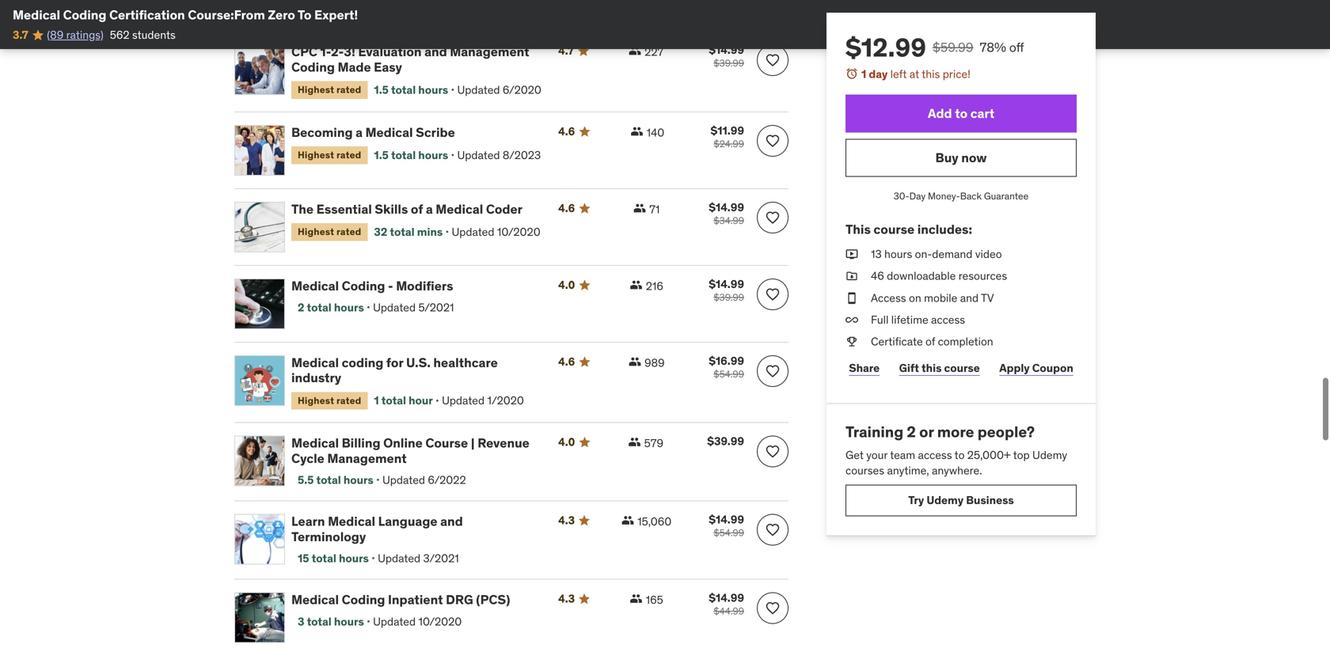 Task type: describe. For each thing, give the bounding box(es) containing it.
apply
[[1000, 361, 1030, 376]]

xsmall image for 216
[[630, 279, 643, 291]]

6/2022
[[428, 473, 466, 488]]

cycle
[[292, 451, 325, 467]]

updated 10/2020 for 32 total mins
[[452, 225, 541, 239]]

left
[[891, 67, 907, 81]]

or
[[920, 423, 934, 442]]

share button
[[846, 353, 884, 385]]

xsmall image for 46 downloadable resources
[[846, 269, 859, 284]]

562
[[110, 28, 130, 42]]

tv
[[981, 291, 995, 305]]

4.6 for medical coding for u.s. healthcare industry
[[559, 355, 575, 369]]

$11.99 $24.99
[[711, 123, 745, 150]]

wishlist image for cpc 1-2-3! evaluation and management coding made easy
[[765, 52, 781, 68]]

the
[[292, 201, 314, 217]]

business
[[967, 494, 1015, 508]]

hours for updated 5/2021
[[334, 301, 364, 315]]

216
[[646, 279, 664, 293]]

0 vertical spatial 2
[[298, 301, 305, 315]]

rated for coding
[[337, 395, 362, 407]]

227
[[645, 45, 664, 59]]

hour
[[409, 394, 433, 408]]

165
[[646, 593, 664, 608]]

medical coding - modifiers
[[292, 278, 453, 294]]

certificate of completion
[[871, 335, 994, 349]]

anywhere.
[[932, 464, 983, 478]]

$11.99
[[711, 123, 745, 138]]

1.5 for medical
[[374, 148, 389, 162]]

drg
[[446, 592, 473, 608]]

skills
[[375, 201, 408, 217]]

becoming
[[292, 124, 353, 140]]

$24.99
[[714, 138, 745, 150]]

alarm image
[[846, 67, 859, 80]]

on-
[[915, 247, 933, 261]]

modifiers
[[396, 278, 453, 294]]

2 total hours
[[298, 301, 364, 315]]

day
[[869, 67, 888, 81]]

cart
[[971, 105, 995, 122]]

hours for updated 6/2020
[[418, 83, 449, 97]]

to
[[298, 7, 312, 23]]

highest rated for a
[[298, 149, 362, 161]]

3 total hours
[[298, 615, 364, 629]]

$39.99 for cpc 1-2-3! evaluation and management coding made easy
[[714, 57, 745, 69]]

try udemy business link
[[846, 485, 1077, 517]]

4.3 for learn medical language and terminology
[[559, 514, 575, 528]]

wishlist image for becoming a medical scribe
[[765, 133, 781, 149]]

1 for 1 total hour
[[374, 394, 379, 408]]

try udemy business
[[909, 494, 1015, 508]]

updated down coder
[[452, 225, 495, 239]]

essential
[[317, 201, 372, 217]]

terminology
[[292, 529, 366, 545]]

day
[[910, 190, 926, 202]]

updated 1/2020
[[442, 394, 524, 408]]

medical coding for u.s. healthcare industry link
[[292, 355, 540, 386]]

medical coding for u.s. healthcare industry
[[292, 355, 498, 386]]

updated 5/2021
[[373, 301, 454, 315]]

buy now
[[936, 150, 987, 166]]

updated left 8/2023
[[457, 148, 500, 162]]

total right 5.5
[[316, 473, 341, 488]]

gift this course
[[900, 361, 980, 376]]

cpc 1-2-3! evaluation and management coding made easy link
[[292, 44, 540, 75]]

total left hour
[[382, 394, 406, 408]]

zero
[[268, 7, 295, 23]]

10/2020 for 32 total mins
[[497, 225, 541, 239]]

certificate
[[871, 335, 923, 349]]

0 vertical spatial course
[[874, 221, 915, 238]]

mins
[[417, 225, 443, 239]]

back
[[961, 190, 982, 202]]

try
[[909, 494, 925, 508]]

management inside medical billing online course | revenue cycle management
[[327, 451, 407, 467]]

the essential skills of a medical coder link
[[292, 201, 540, 217]]

46 downloadable resources
[[871, 269, 1008, 283]]

0 vertical spatial access
[[932, 313, 966, 327]]

$14.99 for medical coding inpatient drg (pcs)
[[709, 591, 745, 606]]

and inside cpc 1-2-3! evaluation and management coding made easy
[[425, 44, 447, 60]]

4.6 for the essential skills of a medical coder
[[559, 201, 575, 215]]

2 this from the top
[[922, 361, 942, 376]]

medical coding - modifiers link
[[292, 278, 540, 294]]

becoming a medical scribe
[[292, 124, 455, 140]]

989
[[645, 356, 665, 370]]

medical left scribe
[[366, 124, 413, 140]]

1 vertical spatial a
[[426, 201, 433, 217]]

wishlist image for learn medical language and terminology
[[765, 523, 781, 538]]

1 horizontal spatial of
[[926, 335, 936, 349]]

scribe
[[416, 124, 455, 140]]

students
[[132, 28, 176, 42]]

and for access on mobile and tv
[[961, 291, 979, 305]]

updated 3/2021
[[378, 552, 459, 566]]

becoming a medical scribe link
[[292, 124, 540, 140]]

healthcare
[[434, 355, 498, 371]]

courses
[[846, 464, 885, 478]]

562 students
[[110, 28, 176, 42]]

medical up mins
[[436, 201, 483, 217]]

highest for medical coding for u.s. healthcare industry
[[298, 395, 334, 407]]

medical coding inpatient drg (pcs) link
[[292, 592, 540, 608]]

updated down healthcare
[[442, 394, 485, 408]]

3!
[[344, 44, 356, 60]]

$16.99
[[709, 354, 745, 368]]

add to cart button
[[846, 95, 1077, 133]]

for
[[386, 355, 404, 371]]

$54.99 for medical coding for u.s. healthcare industry
[[714, 368, 745, 381]]

the essential skills of a medical coder
[[292, 201, 523, 217]]

cpc
[[292, 44, 318, 60]]

hours right 13
[[885, 247, 913, 261]]

training 2 or more people? get your team access to 25,000+ top udemy courses anytime, anywhere.
[[846, 423, 1068, 478]]

$14.99 for the essential skills of a medical coder
[[709, 200, 745, 215]]

hours for updated 10/2020
[[334, 615, 364, 629]]

46
[[871, 269, 885, 283]]

$34.99
[[714, 215, 745, 227]]

2 inside training 2 or more people? get your team access to 25,000+ top udemy courses anytime, anywhere.
[[907, 423, 916, 442]]

xsmall image for certificate of completion
[[846, 334, 859, 350]]

(89
[[47, 28, 64, 42]]

top
[[1014, 448, 1030, 462]]

inpatient
[[388, 592, 443, 608]]

$14.99 for medical coding - modifiers
[[709, 277, 745, 291]]

coding for -
[[342, 278, 385, 294]]

updated down medical coding inpatient drg (pcs)
[[373, 615, 416, 629]]

updated down -
[[373, 301, 416, 315]]

udemy inside training 2 or more people? get your team access to 25,000+ top udemy courses anytime, anywhere.
[[1033, 448, 1068, 462]]

wishlist image for medical billing online course | revenue cycle management
[[765, 444, 781, 460]]

8/2023
[[503, 148, 541, 162]]

wishlist image for medical coding for u.s. healthcare industry
[[765, 363, 781, 379]]

wishlist image for the essential skills of a medical coder
[[765, 210, 781, 226]]

wishlist image for medical coding inpatient drg (pcs)
[[765, 601, 781, 617]]

learn
[[292, 514, 325, 530]]

coupon
[[1033, 361, 1074, 376]]

updated 8/2023
[[457, 148, 541, 162]]

10/2020 for 3 total hours
[[419, 615, 462, 629]]

total down becoming a medical scribe 'link'
[[391, 148, 416, 162]]

full lifetime access
[[871, 313, 966, 327]]

$12.99
[[846, 32, 927, 63]]



Task type: vqa. For each thing, say whether or not it's contained in the screenshot.


Task type: locate. For each thing, give the bounding box(es) containing it.
coding left -
[[342, 278, 385, 294]]

1 vertical spatial udemy
[[927, 494, 964, 508]]

online
[[383, 435, 423, 452]]

1.5 total hours for scribe
[[374, 148, 449, 162]]

wishlist image right $34.99
[[765, 210, 781, 226]]

language
[[378, 514, 438, 530]]

2 4.6 from the top
[[559, 201, 575, 215]]

coding for certification
[[63, 7, 107, 23]]

0 vertical spatial 1.5
[[374, 83, 389, 97]]

1 vertical spatial 4.6
[[559, 201, 575, 215]]

0 vertical spatial wishlist image
[[765, 210, 781, 226]]

xsmall image
[[631, 125, 644, 138], [634, 202, 647, 215], [846, 247, 859, 262], [846, 269, 859, 284], [630, 279, 643, 291], [846, 334, 859, 350], [630, 593, 643, 606]]

coding for inpatient
[[342, 592, 385, 608]]

1 horizontal spatial udemy
[[1033, 448, 1068, 462]]

this right at
[[922, 67, 941, 81]]

xsmall image for medical coding for u.s. healthcare industry
[[629, 356, 642, 368]]

on
[[909, 291, 922, 305]]

to inside training 2 or more people? get your team access to 25,000+ top udemy courses anytime, anywhere.
[[955, 448, 965, 462]]

xsmall image for 165
[[630, 593, 643, 606]]

updated 10/2020 down inpatient
[[373, 615, 462, 629]]

1 highest rated from the top
[[298, 84, 362, 96]]

2 1.5 from the top
[[374, 148, 389, 162]]

5.5
[[298, 473, 314, 488]]

3 wishlist image from the top
[[765, 287, 781, 302]]

$14.99 $39.99 for cpc 1-2-3! evaluation and management coding made easy
[[709, 43, 745, 69]]

579
[[645, 437, 664, 451]]

1 vertical spatial 4.0
[[559, 435, 575, 450]]

$39.99 right 579
[[708, 435, 745, 449]]

1 horizontal spatial course
[[945, 361, 980, 376]]

video
[[976, 247, 1002, 261]]

total down the easy
[[391, 83, 416, 97]]

1 wishlist image from the top
[[765, 210, 781, 226]]

lifetime
[[892, 313, 929, 327]]

xsmall image left '15,060' in the bottom of the page
[[622, 515, 635, 527]]

32
[[374, 225, 388, 239]]

0 vertical spatial 1
[[862, 67, 867, 81]]

downloadable
[[887, 269, 956, 283]]

13 hours on-demand video
[[871, 247, 1002, 261]]

$14.99 $39.99 for medical coding - modifiers
[[709, 277, 745, 304]]

training
[[846, 423, 904, 442]]

xsmall image left access
[[846, 291, 859, 306]]

hours down scribe
[[418, 148, 449, 162]]

medical inside medical coding for u.s. healthcare industry
[[292, 355, 339, 371]]

total right 3
[[307, 615, 332, 629]]

total down medical coding - modifiers
[[307, 301, 332, 315]]

share
[[849, 361, 880, 376]]

evaluation
[[358, 44, 422, 60]]

$14.99 for cpc 1-2-3! evaluation and management coding made easy
[[709, 43, 745, 57]]

0 vertical spatial 4.0
[[559, 278, 575, 292]]

xsmall image left 227
[[629, 44, 642, 57]]

1 vertical spatial to
[[955, 448, 965, 462]]

access down mobile
[[932, 313, 966, 327]]

rated for 1-
[[337, 84, 362, 96]]

xsmall image
[[629, 44, 642, 57], [846, 291, 859, 306], [846, 312, 859, 328], [629, 356, 642, 368], [629, 436, 641, 449], [622, 515, 635, 527]]

of
[[411, 201, 423, 217], [926, 335, 936, 349]]

1 horizontal spatial 10/2020
[[497, 225, 541, 239]]

0 horizontal spatial course
[[874, 221, 915, 238]]

xsmall image left 13
[[846, 247, 859, 262]]

highest for the essential skills of a medical coder
[[298, 226, 334, 238]]

add to cart
[[928, 105, 995, 122]]

guarantee
[[985, 190, 1029, 202]]

3 highest from the top
[[298, 226, 334, 238]]

to up anywhere. in the right bottom of the page
[[955, 448, 965, 462]]

wishlist image for medical coding - modifiers
[[765, 287, 781, 302]]

0 vertical spatial to
[[955, 105, 968, 122]]

certification
[[109, 7, 185, 23]]

$14.99 for learn medical language and terminology
[[709, 513, 745, 527]]

coding
[[342, 355, 384, 371]]

1.5 for 2-
[[374, 83, 389, 97]]

medical inside learn medical language and terminology
[[328, 514, 376, 530]]

access
[[871, 291, 907, 305]]

2-
[[331, 44, 344, 60]]

rated for a
[[337, 149, 362, 161]]

0 vertical spatial $39.99
[[714, 57, 745, 69]]

1 4.3 from the top
[[559, 514, 575, 528]]

ratings)
[[66, 28, 104, 42]]

0 vertical spatial 4.6
[[559, 124, 575, 139]]

wishlist image
[[765, 210, 781, 226], [765, 363, 781, 379]]

medical inside medical billing online course | revenue cycle management
[[292, 435, 339, 452]]

xsmall image left 140
[[631, 125, 644, 138]]

1 vertical spatial 1.5
[[374, 148, 389, 162]]

updated left 6/2020
[[457, 83, 500, 97]]

medical up the 3.7
[[13, 7, 60, 23]]

coding inside cpc 1-2-3! evaluation and management coding made easy
[[292, 59, 335, 75]]

4.7
[[559, 44, 574, 58]]

total
[[391, 83, 416, 97], [391, 148, 416, 162], [390, 225, 415, 239], [307, 301, 332, 315], [382, 394, 406, 408], [316, 473, 341, 488], [312, 552, 337, 566], [307, 615, 332, 629]]

4.0 for medical billing online course | revenue cycle management
[[559, 435, 575, 450]]

2 $14.99 from the top
[[709, 200, 745, 215]]

management inside cpc 1-2-3! evaluation and management coding made easy
[[450, 44, 530, 60]]

u.s.
[[406, 355, 431, 371]]

4.3
[[559, 514, 575, 528], [559, 592, 575, 606]]

(pcs)
[[476, 592, 510, 608]]

xsmall image for learn medical language and terminology
[[622, 515, 635, 527]]

3/2021
[[423, 552, 459, 566]]

updated 10/2020 down coder
[[452, 225, 541, 239]]

includes:
[[918, 221, 973, 238]]

1 $14.99 $39.99 from the top
[[709, 43, 745, 69]]

0 vertical spatial a
[[356, 124, 363, 140]]

0 horizontal spatial 1
[[374, 394, 379, 408]]

1.5 total hours
[[374, 83, 449, 97], [374, 148, 449, 162]]

coding left '3!'
[[292, 59, 335, 75]]

medical up 15 total hours
[[328, 514, 376, 530]]

hours for updated 8/2023
[[418, 148, 449, 162]]

1 vertical spatial 1
[[374, 394, 379, 408]]

xsmall image for 13 hours on-demand video
[[846, 247, 859, 262]]

this right gift
[[922, 361, 942, 376]]

0 vertical spatial this
[[922, 67, 941, 81]]

2
[[298, 301, 305, 315], [907, 423, 916, 442]]

and inside learn medical language and terminology
[[441, 514, 463, 530]]

$14.99
[[709, 43, 745, 57], [709, 200, 745, 215], [709, 277, 745, 291], [709, 513, 745, 527], [709, 591, 745, 606]]

10/2020 down coder
[[497, 225, 541, 239]]

6/2020
[[503, 83, 542, 97]]

industry
[[292, 370, 342, 386]]

medical coding certification course:from zero to expert!
[[13, 7, 358, 23]]

2 4.0 from the top
[[559, 435, 575, 450]]

1 vertical spatial of
[[926, 335, 936, 349]]

xsmall image for 71
[[634, 202, 647, 215]]

1 $54.99 from the top
[[714, 368, 745, 381]]

access down the or
[[918, 448, 953, 462]]

15,060
[[638, 515, 672, 529]]

apply coupon
[[1000, 361, 1074, 376]]

easy
[[374, 59, 402, 75]]

access on mobile and tv
[[871, 291, 995, 305]]

billing
[[342, 435, 381, 452]]

15 total hours
[[298, 552, 369, 566]]

hours for updated 6/2022
[[344, 473, 374, 488]]

a
[[356, 124, 363, 140], [426, 201, 433, 217]]

price!
[[943, 67, 971, 81]]

highest
[[298, 84, 334, 96], [298, 149, 334, 161], [298, 226, 334, 238], [298, 395, 334, 407]]

1 4.0 from the top
[[559, 278, 575, 292]]

medical coding inpatient drg (pcs)
[[292, 592, 510, 608]]

highest rated down industry
[[298, 395, 362, 407]]

money-
[[928, 190, 961, 202]]

xsmall image for cpc 1-2-3! evaluation and management coding made easy
[[629, 44, 642, 57]]

2 4.3 from the top
[[559, 592, 575, 606]]

5 $14.99 from the top
[[709, 591, 745, 606]]

1 horizontal spatial 2
[[907, 423, 916, 442]]

medical up 3
[[292, 592, 339, 608]]

4.0 for medical coding - modifiers
[[559, 278, 575, 292]]

0 vertical spatial 4.3
[[559, 514, 575, 528]]

0 horizontal spatial management
[[327, 451, 407, 467]]

of up 32 total mins
[[411, 201, 423, 217]]

0 vertical spatial updated 10/2020
[[452, 225, 541, 239]]

(89 ratings)
[[47, 28, 104, 42]]

highest for cpc 1-2-3! evaluation and management coding made easy
[[298, 84, 334, 96]]

this
[[846, 221, 871, 238]]

$54.99 for learn medical language and terminology
[[714, 527, 745, 540]]

updated 6/2020
[[457, 83, 542, 97]]

0 vertical spatial management
[[450, 44, 530, 60]]

3
[[298, 615, 305, 629]]

1 4.6 from the top
[[559, 124, 575, 139]]

2 $54.99 from the top
[[714, 527, 745, 540]]

$14.99 $54.99
[[709, 513, 745, 540]]

highest down industry
[[298, 395, 334, 407]]

rated down industry
[[337, 395, 362, 407]]

2 up industry
[[298, 301, 305, 315]]

78%
[[980, 39, 1007, 55]]

xsmall image left 46
[[846, 269, 859, 284]]

highest rated for essential
[[298, 226, 362, 238]]

2 vertical spatial and
[[441, 514, 463, 530]]

rated down becoming a medical scribe
[[337, 149, 362, 161]]

now
[[962, 150, 987, 166]]

rated for essential
[[337, 226, 362, 238]]

0 horizontal spatial a
[[356, 124, 363, 140]]

1.5 total hours down cpc 1-2-3! evaluation and management coding made easy
[[374, 83, 449, 97]]

1.5 total hours for 3!
[[374, 83, 449, 97]]

$14.99 $39.99 right 227
[[709, 43, 745, 69]]

1 highest from the top
[[298, 84, 334, 96]]

1 right alarm 'icon'
[[862, 67, 867, 81]]

$39.99 up $11.99
[[714, 57, 745, 69]]

and left tv
[[961, 291, 979, 305]]

xsmall image up share
[[846, 334, 859, 350]]

4.3 for medical coding inpatient drg (pcs)
[[559, 592, 575, 606]]

highest rated down becoming
[[298, 149, 362, 161]]

2 rated from the top
[[337, 149, 362, 161]]

1 vertical spatial $39.99
[[714, 291, 745, 304]]

1
[[862, 67, 867, 81], [374, 394, 379, 408]]

1 wishlist image from the top
[[765, 52, 781, 68]]

1 vertical spatial updated 10/2020
[[373, 615, 462, 629]]

2 $14.99 $39.99 from the top
[[709, 277, 745, 304]]

xsmall image left '71'
[[634, 202, 647, 215]]

$39.99 for medical coding - modifiers
[[714, 291, 745, 304]]

highest down becoming
[[298, 149, 334, 161]]

$14.99 right 227
[[709, 43, 745, 57]]

32 total mins
[[374, 225, 443, 239]]

1 vertical spatial 4.3
[[559, 592, 575, 606]]

0 vertical spatial 10/2020
[[497, 225, 541, 239]]

0 vertical spatial and
[[425, 44, 447, 60]]

xsmall image left 216 on the left top
[[630, 279, 643, 291]]

2 wishlist image from the top
[[765, 363, 781, 379]]

highest down 'the'
[[298, 226, 334, 238]]

management up updated 6/2020
[[450, 44, 530, 60]]

1 down medical coding for u.s. healthcare industry
[[374, 394, 379, 408]]

hours right 3
[[334, 615, 364, 629]]

0 vertical spatial udemy
[[1033, 448, 1068, 462]]

1 vertical spatial $14.99 $39.99
[[709, 277, 745, 304]]

2 highest from the top
[[298, 149, 334, 161]]

1.5 total hours down becoming a medical scribe 'link'
[[374, 148, 449, 162]]

$39.99
[[714, 57, 745, 69], [714, 291, 745, 304], [708, 435, 745, 449]]

and
[[425, 44, 447, 60], [961, 291, 979, 305], [441, 514, 463, 530]]

medical up 5.5
[[292, 435, 339, 452]]

$14.99 right 165
[[709, 591, 745, 606]]

0 vertical spatial 1.5 total hours
[[374, 83, 449, 97]]

highest rated down made
[[298, 84, 362, 96]]

1 vertical spatial this
[[922, 361, 942, 376]]

hours down "terminology"
[[339, 552, 369, 566]]

$39.99 up $16.99
[[714, 291, 745, 304]]

course down completion
[[945, 361, 980, 376]]

management up 5.5 total hours
[[327, 451, 407, 467]]

1 horizontal spatial a
[[426, 201, 433, 217]]

udemy right top
[[1033, 448, 1068, 462]]

1 horizontal spatial 1
[[862, 67, 867, 81]]

your
[[867, 448, 888, 462]]

buy now button
[[846, 139, 1077, 177]]

highest for becoming a medical scribe
[[298, 149, 334, 161]]

1 vertical spatial wishlist image
[[765, 363, 781, 379]]

1/2020
[[488, 394, 524, 408]]

total right 32
[[390, 225, 415, 239]]

full
[[871, 313, 889, 327]]

3 4.6 from the top
[[559, 355, 575, 369]]

$59.99
[[933, 39, 974, 55]]

learn medical language and terminology
[[292, 514, 463, 545]]

wishlist image
[[765, 52, 781, 68], [765, 133, 781, 149], [765, 287, 781, 302], [765, 444, 781, 460], [765, 523, 781, 538], [765, 601, 781, 617]]

hours down billing
[[344, 473, 374, 488]]

1 vertical spatial 1.5 total hours
[[374, 148, 449, 162]]

1 vertical spatial and
[[961, 291, 979, 305]]

and up 3/2021
[[441, 514, 463, 530]]

coding up ratings)
[[63, 7, 107, 23]]

1 horizontal spatial management
[[450, 44, 530, 60]]

1 vertical spatial $54.99
[[714, 527, 745, 540]]

completion
[[938, 335, 994, 349]]

0 vertical spatial $54.99
[[714, 368, 745, 381]]

medical billing online course | revenue cycle management
[[292, 435, 530, 467]]

hours down medical coding - modifiers
[[334, 301, 364, 315]]

0 vertical spatial $14.99 $39.99
[[709, 43, 745, 69]]

0 horizontal spatial 2
[[298, 301, 305, 315]]

0 horizontal spatial udemy
[[927, 494, 964, 508]]

$14.99 $39.99 down $34.99
[[709, 277, 745, 304]]

$14.99 down $34.99
[[709, 277, 745, 291]]

1 vertical spatial access
[[918, 448, 953, 462]]

medical up 2 total hours
[[292, 278, 339, 294]]

1 rated from the top
[[337, 84, 362, 96]]

$54.99
[[714, 368, 745, 381], [714, 527, 745, 540]]

1 vertical spatial 10/2020
[[419, 615, 462, 629]]

course up 13
[[874, 221, 915, 238]]

$54.99 right 989
[[714, 368, 745, 381]]

highest rated down essential on the left of the page
[[298, 226, 362, 238]]

10/2020 down drg
[[419, 615, 462, 629]]

updated 6/2022
[[383, 473, 466, 488]]

5 wishlist image from the top
[[765, 523, 781, 538]]

13
[[871, 247, 882, 261]]

and right evaluation
[[425, 44, 447, 60]]

course:from
[[188, 7, 265, 23]]

3 rated from the top
[[337, 226, 362, 238]]

get
[[846, 448, 864, 462]]

total right 15
[[312, 552, 337, 566]]

udemy inside 'link'
[[927, 494, 964, 508]]

0 horizontal spatial of
[[411, 201, 423, 217]]

1 for 1 day left at this price!
[[862, 67, 867, 81]]

hours down cpc 1-2-3! evaluation and management coding made easy link
[[418, 83, 449, 97]]

updated 10/2020 for 3 total hours
[[373, 615, 462, 629]]

1.5 down becoming a medical scribe
[[374, 148, 389, 162]]

0 vertical spatial of
[[411, 201, 423, 217]]

rated down made
[[337, 84, 362, 96]]

3 highest rated from the top
[[298, 226, 362, 238]]

xsmall image left 165
[[630, 593, 643, 606]]

4 $14.99 from the top
[[709, 513, 745, 527]]

updated down learn medical language and terminology link
[[378, 552, 421, 566]]

4 highest from the top
[[298, 395, 334, 407]]

2 highest rated from the top
[[298, 149, 362, 161]]

4 highest rated from the top
[[298, 395, 362, 407]]

resources
[[959, 269, 1008, 283]]

medical billing online course | revenue cycle management link
[[292, 435, 540, 467]]

xsmall image for medical billing online course | revenue cycle management
[[629, 436, 641, 449]]

highest down 1-
[[298, 84, 334, 96]]

wishlist image right '$16.99 $54.99'
[[765, 363, 781, 379]]

1 1.5 total hours from the top
[[374, 83, 449, 97]]

2 vertical spatial $39.99
[[708, 435, 745, 449]]

4.6 for becoming a medical scribe
[[559, 124, 575, 139]]

xsmall image left 579
[[629, 436, 641, 449]]

hours for updated 3/2021
[[339, 552, 369, 566]]

a right becoming
[[356, 124, 363, 140]]

1 this from the top
[[922, 67, 941, 81]]

1 vertical spatial 2
[[907, 423, 916, 442]]

$54.99 inside $14.99 $54.99
[[714, 527, 745, 540]]

3 $14.99 from the top
[[709, 277, 745, 291]]

1 $14.99 from the top
[[709, 43, 745, 57]]

4.6
[[559, 124, 575, 139], [559, 201, 575, 215], [559, 355, 575, 369]]

$12.99 $59.99 78% off
[[846, 32, 1025, 63]]

5/2021
[[419, 301, 454, 315]]

highest rated for 1-
[[298, 84, 362, 96]]

1 vertical spatial course
[[945, 361, 980, 376]]

to inside button
[[955, 105, 968, 122]]

2 1.5 total hours from the top
[[374, 148, 449, 162]]

access inside training 2 or more people? get your team access to 25,000+ top udemy courses anytime, anywhere.
[[918, 448, 953, 462]]

1 vertical spatial management
[[327, 451, 407, 467]]

expert!
[[314, 7, 358, 23]]

xsmall image left 989
[[629, 356, 642, 368]]

highest rated for coding
[[298, 395, 362, 407]]

$14.99 down $24.99
[[709, 200, 745, 215]]

4 rated from the top
[[337, 395, 362, 407]]

$54.99 up $14.99 $44.99
[[714, 527, 745, 540]]

udemy right try
[[927, 494, 964, 508]]

xsmall image for 140
[[631, 125, 644, 138]]

a up mins
[[426, 201, 433, 217]]

4.0
[[559, 278, 575, 292], [559, 435, 575, 450]]

off
[[1010, 39, 1025, 55]]

mobile
[[925, 291, 958, 305]]

and for learn medical language and terminology
[[441, 514, 463, 530]]

2 wishlist image from the top
[[765, 133, 781, 149]]

coding up 3 total hours
[[342, 592, 385, 608]]

0 horizontal spatial 10/2020
[[419, 615, 462, 629]]

of down full lifetime access
[[926, 335, 936, 349]]

add
[[928, 105, 953, 122]]

updated down medical billing online course | revenue cycle management at the bottom left of page
[[383, 473, 425, 488]]

$54.99 inside '$16.99 $54.99'
[[714, 368, 745, 381]]

2 vertical spatial 4.6
[[559, 355, 575, 369]]

to left cart
[[955, 105, 968, 122]]

4 wishlist image from the top
[[765, 444, 781, 460]]

apply coupon button
[[997, 353, 1077, 385]]

6 wishlist image from the top
[[765, 601, 781, 617]]

1 1.5 from the top
[[374, 83, 389, 97]]

$14.99 right '15,060' in the bottom of the page
[[709, 513, 745, 527]]

1.5 down the easy
[[374, 83, 389, 97]]

xsmall image left full
[[846, 312, 859, 328]]



